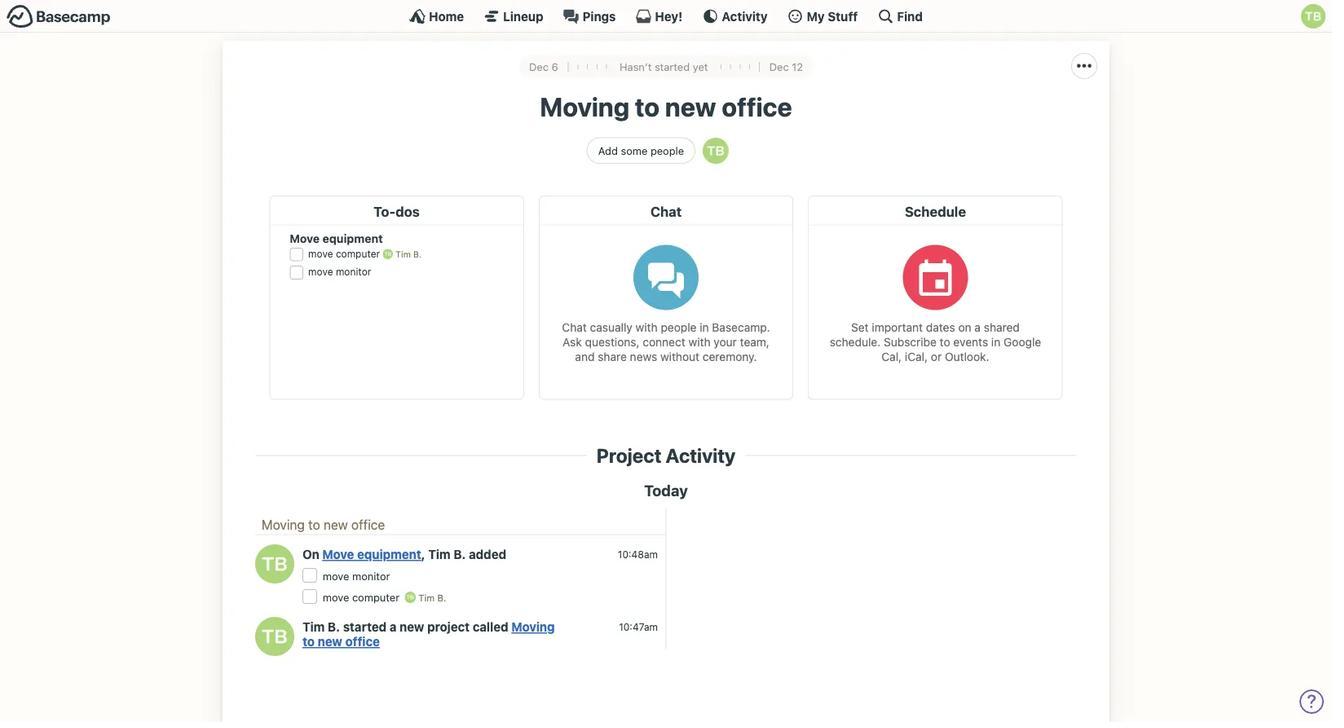 Task type: describe. For each thing, give the bounding box(es) containing it.
lineup
[[503, 9, 544, 23]]

2 vertical spatial tim burton image
[[255, 617, 294, 656]]

on
[[303, 548, 319, 562]]

my
[[807, 9, 825, 23]]

home
[[429, 9, 464, 23]]

project activity
[[597, 444, 736, 467]]

2 vertical spatial moving to new office
[[303, 620, 555, 649]]

move for move computer
[[323, 591, 349, 603]]

add
[[598, 144, 618, 157]]

b. for tim b. started a new project called
[[328, 620, 340, 635]]

hey!
[[655, 9, 683, 23]]

move
[[322, 548, 354, 562]]

switch accounts image
[[7, 4, 111, 29]]

find
[[897, 9, 923, 23]]

activity link
[[702, 8, 768, 24]]

project
[[597, 444, 662, 467]]

move for move monitor
[[323, 570, 349, 582]]

10:48am element
[[618, 549, 658, 560]]

dec for dec  6
[[529, 60, 549, 73]]

added
[[469, 548, 506, 562]]

home link
[[409, 8, 464, 24]]

0 vertical spatial office
[[722, 91, 792, 122]]

tim b.
[[416, 592, 446, 603]]

0 vertical spatial moving to new office
[[540, 91, 792, 122]]

lineup link
[[484, 8, 544, 24]]

move monitor
[[323, 570, 390, 582]]

moving for the bottom moving to new office "link"
[[512, 620, 555, 635]]

on move equipment ,       tim b. added
[[303, 548, 506, 562]]

new up move
[[324, 517, 348, 533]]

new down move computer
[[318, 635, 342, 649]]

move computer
[[323, 591, 400, 603]]

new down yet
[[665, 91, 716, 122]]

1 vertical spatial moving to new office
[[262, 517, 385, 533]]

office for topmost moving to new office "link"
[[351, 517, 385, 533]]

0 vertical spatial to
[[635, 91, 660, 122]]

1 vertical spatial to
[[308, 517, 320, 533]]

,
[[421, 548, 425, 562]]

tim for tim b. started a new project called
[[303, 620, 325, 635]]

some
[[621, 144, 648, 157]]

1 horizontal spatial tim burton image
[[405, 592, 416, 603]]

0 vertical spatial started
[[655, 60, 690, 73]]

project
[[427, 620, 470, 635]]

move monitor link
[[323, 570, 390, 582]]

office for the bottom moving to new office "link"
[[345, 635, 380, 649]]

0 vertical spatial b.
[[454, 548, 466, 562]]

0 vertical spatial moving to new office link
[[262, 517, 385, 533]]

b. for tim b.
[[437, 592, 446, 603]]

pings
[[583, 9, 616, 23]]

10:47am element
[[619, 622, 658, 633]]



Task type: locate. For each thing, give the bounding box(es) containing it.
stuff
[[828, 9, 858, 23]]

0 horizontal spatial tim burton image
[[255, 545, 294, 584]]

b.
[[454, 548, 466, 562], [437, 592, 446, 603], [328, 620, 340, 635]]

1 dec from the left
[[529, 60, 549, 73]]

hey! button
[[636, 8, 683, 24]]

1 vertical spatial office
[[351, 517, 385, 533]]

0 vertical spatial moving
[[540, 91, 630, 122]]

tim for tim b.
[[419, 592, 435, 603]]

started left yet
[[655, 60, 690, 73]]

dec for dec 12
[[770, 60, 789, 73]]

activity inside main element
[[722, 9, 768, 23]]

moving right called
[[512, 620, 555, 635]]

my stuff
[[807, 9, 858, 23]]

pings button
[[563, 8, 616, 24]]

hasn't
[[620, 60, 652, 73]]

tim up tim b. started a new project called
[[419, 592, 435, 603]]

move down move
[[323, 570, 349, 582]]

10:48am
[[618, 549, 658, 560]]

0 horizontal spatial dec
[[529, 60, 549, 73]]

0 vertical spatial tim burton image
[[1301, 4, 1326, 29]]

moving to new office
[[540, 91, 792, 122], [262, 517, 385, 533], [303, 620, 555, 649]]

move computer link
[[323, 591, 400, 603]]

2 vertical spatial b.
[[328, 620, 340, 635]]

moving for topmost moving to new office "link"
[[262, 517, 305, 533]]

12
[[792, 60, 803, 73]]

moving down 6 at the top of page
[[540, 91, 630, 122]]

1 move from the top
[[323, 570, 349, 582]]

monitor
[[352, 570, 390, 582]]

dec 12
[[770, 60, 803, 73]]

hasn't started yet
[[620, 60, 708, 73]]

1 vertical spatial moving
[[262, 517, 305, 533]]

0 vertical spatial move
[[323, 570, 349, 582]]

computer
[[352, 591, 400, 603]]

b. down move computer link
[[328, 620, 340, 635]]

started left a
[[343, 620, 387, 635]]

a
[[390, 620, 397, 635]]

dec left 6 at the top of page
[[529, 60, 549, 73]]

0 vertical spatial tim burton image
[[703, 138, 729, 164]]

1 vertical spatial moving to new office link
[[303, 620, 555, 649]]

0 vertical spatial tim
[[428, 548, 451, 562]]

6
[[552, 60, 558, 73]]

started
[[655, 60, 690, 73], [343, 620, 387, 635]]

1 horizontal spatial dec
[[770, 60, 789, 73]]

2 vertical spatial to
[[303, 635, 315, 649]]

office inside moving to new office
[[345, 635, 380, 649]]

move equipment link
[[322, 548, 421, 562]]

dec left "12"
[[770, 60, 789, 73]]

activity up today
[[666, 444, 736, 467]]

activity left my
[[722, 9, 768, 23]]

yet
[[693, 60, 708, 73]]

office up move equipment link
[[351, 517, 385, 533]]

move down move monitor
[[323, 591, 349, 603]]

moving to new office down tim b.
[[303, 620, 555, 649]]

equipment
[[357, 548, 421, 562]]

1 horizontal spatial b.
[[437, 592, 446, 603]]

1 vertical spatial move
[[323, 591, 349, 603]]

office down move computer link
[[345, 635, 380, 649]]

2 vertical spatial moving
[[512, 620, 555, 635]]

dec
[[529, 60, 549, 73], [770, 60, 789, 73]]

1 vertical spatial tim burton image
[[405, 592, 416, 603]]

b. up project
[[437, 592, 446, 603]]

today
[[644, 482, 688, 500]]

2 horizontal spatial b.
[[454, 548, 466, 562]]

tim burton image
[[703, 138, 729, 164], [405, 592, 416, 603], [255, 617, 294, 656]]

moving to new office up on
[[262, 517, 385, 533]]

2 dec from the left
[[770, 60, 789, 73]]

my stuff button
[[787, 8, 858, 24]]

moving up on
[[262, 517, 305, 533]]

2 horizontal spatial tim burton image
[[703, 138, 729, 164]]

main element
[[0, 0, 1332, 33]]

tim burton image
[[1301, 4, 1326, 29], [255, 545, 294, 584]]

to
[[635, 91, 660, 122], [308, 517, 320, 533], [303, 635, 315, 649]]

1 vertical spatial started
[[343, 620, 387, 635]]

tim right the ,
[[428, 548, 451, 562]]

moving to new office down the 'hasn't started yet'
[[540, 91, 792, 122]]

add some people link
[[587, 138, 696, 164]]

dec  6
[[529, 60, 558, 73]]

b. left added
[[454, 548, 466, 562]]

2 vertical spatial tim
[[303, 620, 325, 635]]

find button
[[878, 8, 923, 24]]

tim b. started a new project called
[[303, 620, 512, 635]]

moving to new office link
[[262, 517, 385, 533], [303, 620, 555, 649]]

moving
[[540, 91, 630, 122], [262, 517, 305, 533], [512, 620, 555, 635]]

new
[[665, 91, 716, 122], [324, 517, 348, 533], [400, 620, 424, 635], [318, 635, 342, 649]]

people
[[651, 144, 684, 157]]

new right a
[[400, 620, 424, 635]]

tim
[[428, 548, 451, 562], [419, 592, 435, 603], [303, 620, 325, 635]]

1 vertical spatial b.
[[437, 592, 446, 603]]

1 vertical spatial activity
[[666, 444, 736, 467]]

0 horizontal spatial started
[[343, 620, 387, 635]]

1 vertical spatial tim burton image
[[255, 545, 294, 584]]

called
[[473, 620, 509, 635]]

0 horizontal spatial b.
[[328, 620, 340, 635]]

tim burton image inside main element
[[1301, 4, 1326, 29]]

1 vertical spatial tim
[[419, 592, 435, 603]]

0 vertical spatial activity
[[722, 9, 768, 23]]

moving inside moving to new office
[[512, 620, 555, 635]]

move
[[323, 570, 349, 582], [323, 591, 349, 603]]

office
[[722, 91, 792, 122], [351, 517, 385, 533], [345, 635, 380, 649]]

moving to new office link up on
[[262, 517, 385, 533]]

office down dec 12 in the right top of the page
[[722, 91, 792, 122]]

activity
[[722, 9, 768, 23], [666, 444, 736, 467]]

1 horizontal spatial started
[[655, 60, 690, 73]]

moving to new office link down tim b.
[[303, 620, 555, 649]]

10:47am
[[619, 622, 658, 633]]

add some people
[[598, 144, 684, 157]]

2 move from the top
[[323, 591, 349, 603]]

2 vertical spatial office
[[345, 635, 380, 649]]

1 horizontal spatial tim burton image
[[1301, 4, 1326, 29]]

0 horizontal spatial tim burton image
[[255, 617, 294, 656]]

tim down move computer
[[303, 620, 325, 635]]



Task type: vqa. For each thing, say whether or not it's contained in the screenshot.
just
no



